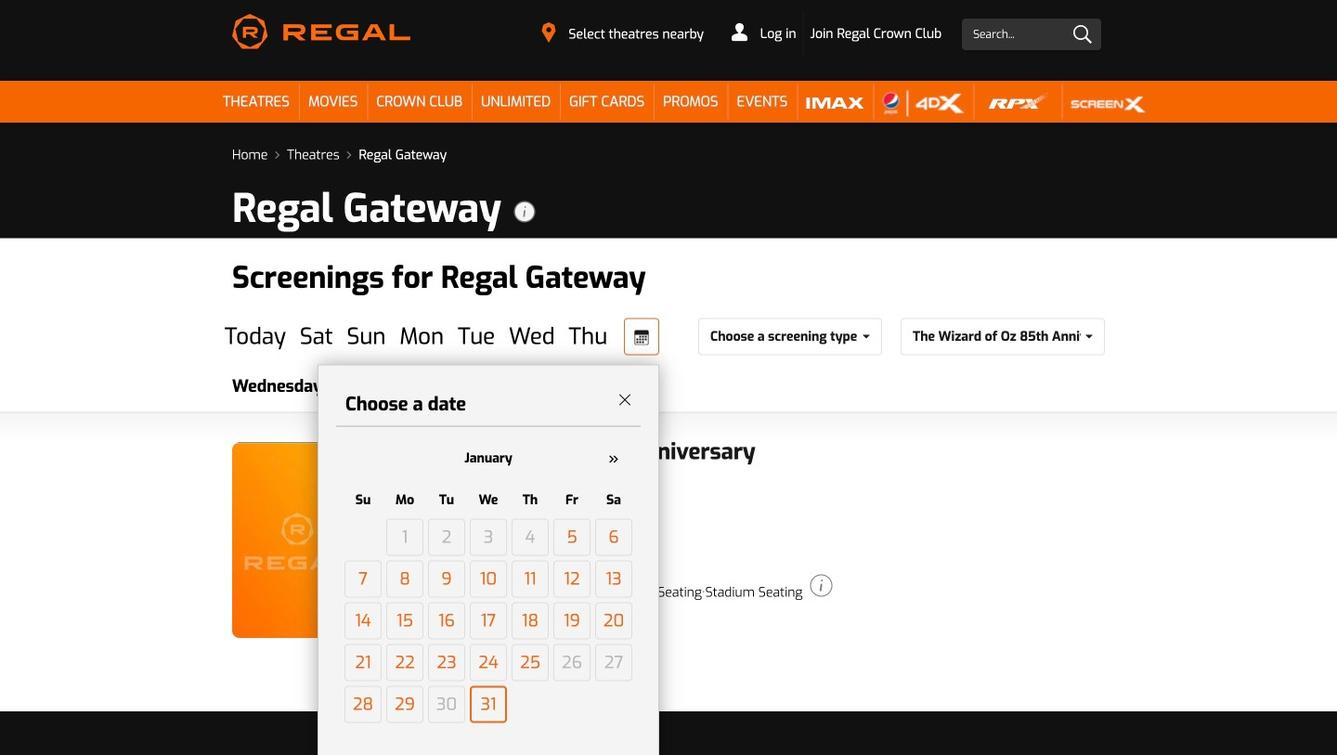 Task type: describe. For each thing, give the bounding box(es) containing it.
pick a date image
[[635, 330, 649, 345]]

no-pass-ss element
[[390, 584, 596, 601]]

screening type: 2d element
[[390, 500, 409, 520]]

Search... text field
[[962, 19, 1102, 50]]

imax image
[[807, 89, 864, 117]]

screenx image
[[1072, 89, 1146, 117]]

user icon image
[[732, 23, 748, 41]]

the wizard of oz 85th anniversary image
[[232, 443, 362, 638]]

showtime details image
[[810, 575, 833, 597]]

cinema info image
[[513, 201, 536, 223]]

pepsi 4dx logo image
[[883, 89, 965, 117]]



Task type: vqa. For each thing, say whether or not it's contained in the screenshot.
Nolan,
no



Task type: locate. For each thing, give the bounding box(es) containing it.
rpx - regal premium experience image
[[983, 89, 1053, 117]]

stadium element
[[706, 584, 803, 601]]

regal image
[[232, 14, 411, 49]]

group
[[223, 318, 660, 755]]

map marker icon image
[[542, 22, 556, 43]]

reserved-selected element
[[600, 584, 702, 601]]



